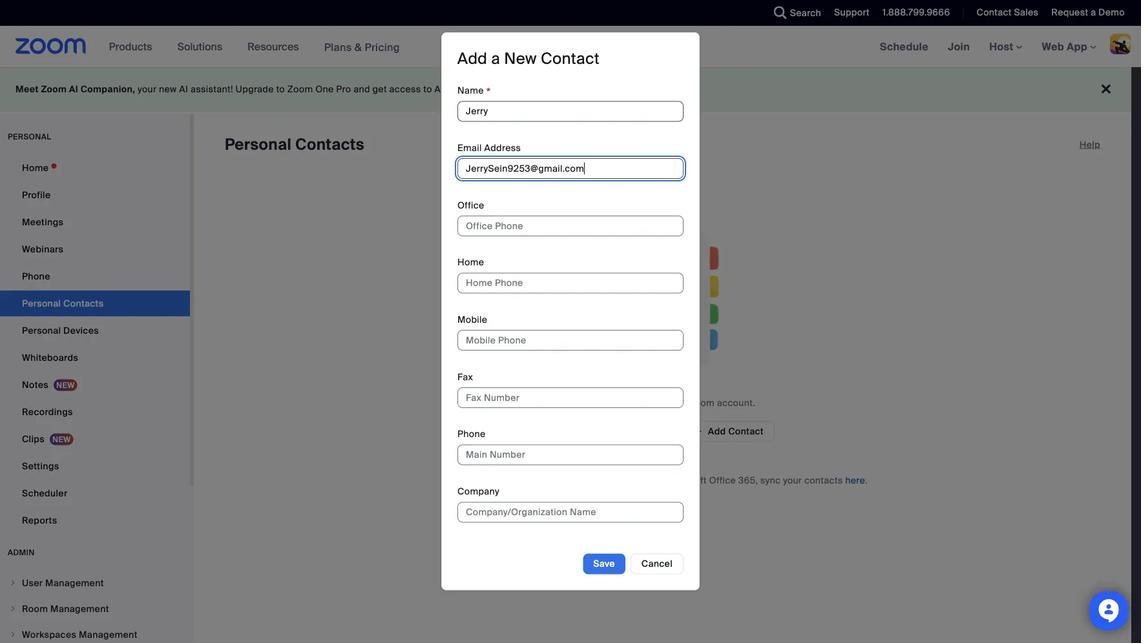 Task type: vqa. For each thing, say whether or not it's contained in the screenshot.
3rd heading from right
no



Task type: describe. For each thing, give the bounding box(es) containing it.
&
[[355, 40, 362, 54]]

save button
[[583, 554, 626, 575]]

meet zoom ai companion, footer
[[0, 67, 1132, 112]]

3 ai from the left
[[435, 83, 444, 95]]

here
[[846, 475, 866, 487]]

Home text field
[[458, 273, 684, 294]]

add a new contact
[[458, 49, 600, 69]]

pro
[[336, 83, 351, 95]]

1 vertical spatial contacts
[[805, 475, 843, 487]]

home inside add a new contact dialog
[[458, 257, 484, 269]]

company
[[458, 486, 500, 498]]

1 vertical spatial office
[[709, 475, 736, 487]]

0 horizontal spatial to
[[276, 83, 285, 95]]

at
[[500, 83, 508, 95]]

1.888.799.9666
[[883, 6, 951, 18]]

email
[[458, 142, 482, 154]]

1 ai from the left
[[69, 83, 78, 95]]

help
[[1080, 139, 1101, 151]]

assistant!
[[191, 83, 233, 95]]

google
[[475, 475, 507, 487]]

add contact
[[708, 426, 764, 438]]

clips link
[[0, 427, 190, 452]]

personal
[[8, 132, 51, 142]]

home inside the personal menu menu
[[22, 162, 49, 174]]

scheduler
[[22, 488, 67, 500]]

phone inside add a new contact dialog
[[458, 429, 486, 441]]

request a demo
[[1052, 6, 1125, 18]]

here link
[[846, 475, 866, 487]]

whiteboards link
[[0, 345, 190, 371]]

cancel button
[[631, 554, 684, 575]]

join link
[[939, 26, 980, 67]]

scheduler link
[[0, 481, 190, 507]]

home link
[[0, 155, 190, 181]]

no
[[570, 397, 583, 409]]

admin menu menu
[[0, 571, 190, 644]]

add contact button
[[683, 421, 775, 442]]

phone link
[[0, 264, 190, 290]]

*
[[487, 85, 491, 100]]

new
[[159, 83, 177, 95]]

add image
[[694, 426, 703, 438]]

reports link
[[0, 508, 190, 534]]

0 horizontal spatial zoom
[[41, 83, 67, 95]]

1 horizontal spatial and
[[646, 475, 663, 487]]

email address
[[458, 142, 521, 154]]

no
[[511, 83, 522, 95]]

your for companion,
[[138, 83, 157, 95]]

help link
[[1080, 134, 1101, 155]]

contact sales
[[977, 6, 1039, 18]]

First and Last Name text field
[[458, 101, 684, 122]]

contacts
[[295, 135, 365, 155]]

account.
[[717, 397, 756, 409]]

meetings
[[22, 216, 64, 228]]

2 ai from the left
[[179, 83, 188, 95]]

2 microsoft from the left
[[665, 475, 707, 487]]

add for add contact
[[708, 426, 726, 438]]

and inside meet zoom ai companion, footer
[[354, 83, 370, 95]]

calendar,
[[509, 475, 551, 487]]

exchange,
[[598, 475, 644, 487]]

office inside add a new contact dialog
[[458, 199, 485, 211]]

phone inside the personal menu menu
[[22, 271, 50, 282]]

1 horizontal spatial to
[[424, 83, 432, 95]]

personal menu menu
[[0, 155, 190, 535]]

settings
[[22, 461, 59, 473]]

cancel
[[642, 558, 673, 570]]

request
[[1052, 6, 1089, 18]]

notes
[[22, 379, 48, 391]]

no contacts added to your zoom account.
[[570, 397, 756, 409]]

product information navigation
[[99, 26, 410, 68]]

sales
[[1015, 6, 1039, 18]]



Task type: locate. For each thing, give the bounding box(es) containing it.
ai right new
[[179, 83, 188, 95]]

0 horizontal spatial phone
[[22, 271, 50, 282]]

demo
[[1099, 6, 1125, 18]]

meet zoom ai companion, your new ai assistant! upgrade to zoom one pro and get access to ai companion at no additional cost.
[[16, 83, 594, 95]]

zoom logo image
[[16, 38, 86, 54]]

a for add
[[491, 49, 500, 69]]

1 vertical spatial a
[[491, 49, 500, 69]]

banner containing schedule
[[0, 26, 1142, 68]]

1 vertical spatial contact
[[541, 49, 600, 69]]

office down the email
[[458, 199, 485, 211]]

personal up whiteboards
[[22, 325, 61, 337]]

personal for personal devices
[[22, 325, 61, 337]]

contacts left here link
[[805, 475, 843, 487]]

webinars link
[[0, 237, 190, 262]]

add a new contact dialog
[[441, 32, 700, 591]]

personal
[[225, 135, 292, 155], [22, 325, 61, 337]]

0 vertical spatial add
[[458, 49, 488, 69]]

admin
[[8, 548, 35, 558]]

1 horizontal spatial office
[[709, 475, 736, 487]]

1 horizontal spatial zoom
[[287, 83, 313, 95]]

2 horizontal spatial to
[[657, 397, 666, 409]]

contacts
[[585, 397, 624, 409], [805, 475, 843, 487]]

ai
[[69, 83, 78, 95], [179, 83, 188, 95], [435, 83, 444, 95]]

settings link
[[0, 454, 190, 480]]

meetings navigation
[[871, 26, 1142, 68]]

whiteboards
[[22, 352, 78, 364]]

webinars
[[22, 243, 63, 255]]

for
[[458, 475, 472, 487]]

for google calendar, microsoft exchange, and microsoft office 365, sync your contacts here .
[[458, 475, 868, 487]]

0 horizontal spatial your
[[138, 83, 157, 95]]

plans & pricing
[[324, 40, 400, 54]]

zoom right meet
[[41, 83, 67, 95]]

contact sales link up the meetings navigation
[[977, 6, 1039, 18]]

your inside meet zoom ai companion, footer
[[138, 83, 157, 95]]

0 vertical spatial office
[[458, 199, 485, 211]]

a left demo
[[1091, 6, 1097, 18]]

additional
[[524, 83, 568, 95]]

profile
[[22, 189, 51, 201]]

zoom up add icon
[[689, 397, 715, 409]]

contact down 'account.'
[[729, 426, 764, 438]]

reports
[[22, 515, 57, 527]]

home
[[22, 162, 49, 174], [458, 257, 484, 269]]

meetings link
[[0, 209, 190, 235]]

0 horizontal spatial microsoft
[[553, 475, 595, 487]]

contacts right no
[[585, 397, 624, 409]]

0 horizontal spatial contact
[[541, 49, 600, 69]]

to right added
[[657, 397, 666, 409]]

a for request
[[1091, 6, 1097, 18]]

2 horizontal spatial your
[[783, 475, 802, 487]]

meet
[[16, 83, 39, 95]]

save
[[594, 558, 615, 570]]

.
[[866, 475, 868, 487]]

microsoft
[[553, 475, 595, 487], [665, 475, 707, 487]]

personal inside the personal devices link
[[22, 325, 61, 337]]

and right exchange,
[[646, 475, 663, 487]]

1 vertical spatial phone
[[458, 429, 486, 441]]

to right access
[[424, 83, 432, 95]]

1 vertical spatial personal
[[22, 325, 61, 337]]

access
[[390, 83, 421, 95]]

notes link
[[0, 372, 190, 398]]

companion,
[[81, 83, 135, 95]]

to
[[276, 83, 285, 95], [424, 83, 432, 95], [657, 397, 666, 409]]

add right add icon
[[708, 426, 726, 438]]

phone
[[22, 271, 50, 282], [458, 429, 486, 441]]

add inside button
[[708, 426, 726, 438]]

personal down upgrade
[[225, 135, 292, 155]]

and
[[354, 83, 370, 95], [646, 475, 663, 487]]

contact up cost.
[[541, 49, 600, 69]]

fax
[[458, 371, 473, 383]]

Fax text field
[[458, 388, 684, 409]]

0 horizontal spatial and
[[354, 83, 370, 95]]

plans
[[324, 40, 352, 54]]

recordings link
[[0, 399, 190, 425]]

your left new
[[138, 83, 157, 95]]

0 horizontal spatial a
[[491, 49, 500, 69]]

0 vertical spatial contacts
[[585, 397, 624, 409]]

1 microsoft from the left
[[553, 475, 595, 487]]

add inside dialog
[[458, 49, 488, 69]]

2 vertical spatial contact
[[729, 426, 764, 438]]

1.888.799.9666 button
[[873, 0, 954, 26], [883, 6, 951, 18]]

0 horizontal spatial contacts
[[585, 397, 624, 409]]

zoom
[[41, 83, 67, 95], [287, 83, 313, 95], [689, 397, 715, 409]]

mobile
[[458, 314, 488, 326]]

support
[[835, 6, 870, 18]]

pricing
[[365, 40, 400, 54]]

0 horizontal spatial home
[[22, 162, 49, 174]]

personal devices link
[[0, 318, 190, 344]]

contact sales link up join
[[967, 0, 1042, 26]]

1 horizontal spatial phone
[[458, 429, 486, 441]]

add for add a new contact
[[458, 49, 488, 69]]

microsoft down phone 'text box'
[[553, 475, 595, 487]]

1 horizontal spatial microsoft
[[665, 475, 707, 487]]

0 vertical spatial and
[[354, 83, 370, 95]]

1 vertical spatial add
[[708, 426, 726, 438]]

0 horizontal spatial ai
[[69, 83, 78, 95]]

devices
[[63, 325, 99, 337]]

contact left sales
[[977, 6, 1012, 18]]

upgrade
[[236, 83, 274, 95]]

plans & pricing link
[[324, 40, 400, 54], [324, 40, 400, 54]]

one
[[316, 83, 334, 95]]

1 horizontal spatial home
[[458, 257, 484, 269]]

Mobile text field
[[458, 330, 684, 351]]

2 horizontal spatial ai
[[435, 83, 444, 95]]

your right added
[[668, 397, 687, 409]]

office left 365,
[[709, 475, 736, 487]]

sync
[[761, 475, 781, 487]]

1 vertical spatial home
[[458, 257, 484, 269]]

0 vertical spatial personal
[[225, 135, 292, 155]]

added
[[626, 397, 654, 409]]

1 horizontal spatial a
[[1091, 6, 1097, 18]]

365,
[[739, 475, 758, 487]]

cost.
[[570, 83, 592, 95]]

schedule link
[[871, 26, 939, 67]]

your right 'sync'
[[783, 475, 802, 487]]

1 horizontal spatial ai
[[179, 83, 188, 95]]

0 vertical spatial contact
[[977, 6, 1012, 18]]

personal contacts
[[225, 135, 365, 155]]

clips
[[22, 433, 45, 445]]

home up profile
[[22, 162, 49, 174]]

0 horizontal spatial office
[[458, 199, 485, 211]]

request a demo link
[[1042, 0, 1142, 26], [1052, 6, 1125, 18]]

personal for personal contacts
[[225, 135, 292, 155]]

contact inside button
[[729, 426, 764, 438]]

microsoft down add icon
[[665, 475, 707, 487]]

2 vertical spatial your
[[783, 475, 802, 487]]

a left new
[[491, 49, 500, 69]]

to right upgrade
[[276, 83, 285, 95]]

2 horizontal spatial zoom
[[689, 397, 715, 409]]

0 vertical spatial a
[[1091, 6, 1097, 18]]

name *
[[458, 85, 491, 100]]

1 horizontal spatial contacts
[[805, 475, 843, 487]]

Email Address text field
[[458, 158, 684, 179]]

0 vertical spatial your
[[138, 83, 157, 95]]

0 vertical spatial home
[[22, 162, 49, 174]]

get
[[373, 83, 387, 95]]

0 horizontal spatial personal
[[22, 325, 61, 337]]

join
[[948, 40, 970, 53]]

address
[[484, 142, 521, 154]]

1 horizontal spatial personal
[[225, 135, 292, 155]]

1 horizontal spatial contact
[[729, 426, 764, 438]]

ai left name
[[435, 83, 444, 95]]

2 horizontal spatial contact
[[977, 6, 1012, 18]]

contact
[[977, 6, 1012, 18], [541, 49, 600, 69], [729, 426, 764, 438]]

Company text field
[[458, 503, 684, 523]]

add up 'companion'
[[458, 49, 488, 69]]

recordings
[[22, 406, 73, 418]]

contact inside dialog
[[541, 49, 600, 69]]

and left get
[[354, 83, 370, 95]]

your for to
[[668, 397, 687, 409]]

phone down webinars
[[22, 271, 50, 282]]

profile link
[[0, 182, 190, 208]]

1 horizontal spatial add
[[708, 426, 726, 438]]

a
[[1091, 6, 1097, 18], [491, 49, 500, 69]]

add
[[458, 49, 488, 69], [708, 426, 726, 438]]

Phone text field
[[458, 445, 684, 466]]

your
[[138, 83, 157, 95], [668, 397, 687, 409], [783, 475, 802, 487]]

personal devices
[[22, 325, 99, 337]]

zoom left one
[[287, 83, 313, 95]]

1 vertical spatial your
[[668, 397, 687, 409]]

ai left companion,
[[69, 83, 78, 95]]

banner
[[0, 26, 1142, 68]]

name
[[458, 85, 484, 97]]

0 horizontal spatial add
[[458, 49, 488, 69]]

0 vertical spatial phone
[[22, 271, 50, 282]]

1 horizontal spatial your
[[668, 397, 687, 409]]

contact sales link
[[967, 0, 1042, 26], [977, 6, 1039, 18]]

new
[[504, 49, 537, 69]]

phone up for
[[458, 429, 486, 441]]

companion
[[446, 83, 497, 95]]

home up the mobile
[[458, 257, 484, 269]]

Office Phone text field
[[458, 216, 684, 236]]

schedule
[[880, 40, 929, 53]]

a inside dialog
[[491, 49, 500, 69]]

1 vertical spatial and
[[646, 475, 663, 487]]



